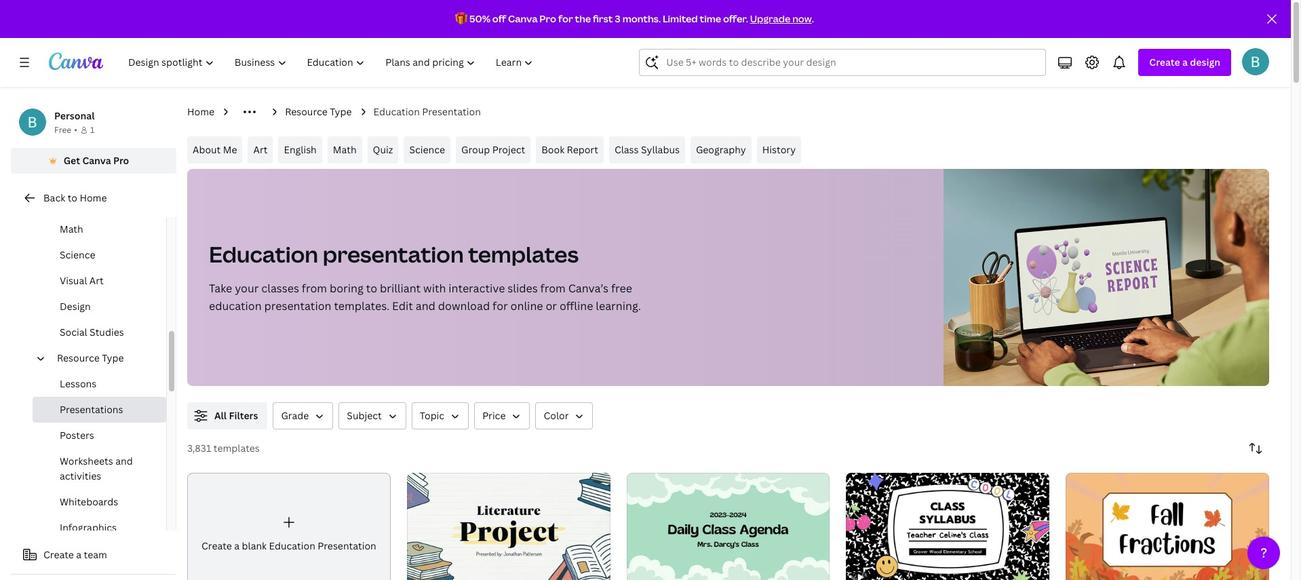 Task type: describe. For each thing, give the bounding box(es) containing it.
and inside worksheets and activities
[[115, 455, 133, 467]]

0 vertical spatial type
[[330, 105, 352, 118]]

templates.
[[334, 299, 390, 313]]

get canva pro
[[64, 154, 129, 167]]

upgrade now button
[[750, 12, 812, 25]]

project
[[492, 143, 525, 156]]

whiteboards link
[[33, 489, 166, 515]]

geography
[[696, 143, 746, 156]]

a for team
[[76, 548, 81, 561]]

price
[[482, 409, 506, 422]]

1 horizontal spatial resource
[[285, 105, 328, 118]]

create a team
[[43, 548, 107, 561]]

a for design
[[1183, 56, 1188, 69]]

infographics
[[60, 521, 117, 534]]

create for create a blank education presentation
[[202, 540, 232, 552]]

brad klo image
[[1242, 48, 1269, 75]]

infographics link
[[33, 515, 166, 541]]

•
[[74, 124, 77, 136]]

a for blank
[[234, 540, 240, 552]]

class syllabus
[[615, 143, 680, 156]]

quiz link
[[367, 136, 399, 164]]

history
[[762, 143, 796, 156]]

pro inside button
[[113, 154, 129, 167]]

topic
[[420, 409, 444, 422]]

now
[[793, 12, 812, 25]]

3,831
[[187, 442, 211, 455]]

first
[[593, 12, 613, 25]]

3
[[615, 12, 621, 25]]

0 vertical spatial to
[[68, 191, 77, 204]]

upgrade
[[750, 12, 791, 25]]

english
[[284, 143, 317, 156]]

topic button
[[412, 402, 469, 429]]

price button
[[474, 402, 530, 429]]

education
[[209, 299, 262, 313]]

syllabus
[[641, 143, 680, 156]]

.
[[812, 12, 814, 25]]

offline
[[560, 299, 593, 313]]

time
[[700, 12, 721, 25]]

0 horizontal spatial math
[[60, 223, 83, 235]]

canva's
[[568, 281, 609, 296]]

take
[[209, 281, 232, 296]]

🎁
[[455, 12, 468, 25]]

0 vertical spatial math link
[[328, 136, 362, 164]]

all filters button
[[187, 402, 268, 429]]

classes
[[261, 281, 299, 296]]

worksheets and activities link
[[33, 448, 166, 489]]

1 horizontal spatial science link
[[404, 136, 451, 164]]

create for create a team
[[43, 548, 74, 561]]

art link
[[248, 136, 273, 164]]

book report link
[[536, 136, 604, 164]]

filters
[[229, 409, 258, 422]]

the
[[575, 12, 591, 25]]

lessons link
[[33, 371, 166, 397]]

get canva pro button
[[11, 148, 176, 174]]

2 vertical spatial education
[[269, 540, 315, 552]]

history link
[[757, 136, 801, 164]]

0 horizontal spatial art
[[89, 274, 104, 287]]

class syllabus link
[[609, 136, 685, 164]]

english link
[[278, 136, 322, 164]]

color
[[544, 409, 569, 422]]

free •
[[54, 124, 77, 136]]

social studies
[[60, 326, 124, 339]]

worksheets
[[60, 455, 113, 467]]

book report
[[542, 143, 598, 156]]

team
[[84, 548, 107, 561]]

free
[[54, 124, 71, 136]]

multicolor clouds daily class agenda template image
[[627, 473, 830, 580]]

create a blank education presentation element
[[187, 473, 391, 580]]

1 horizontal spatial science
[[409, 143, 445, 156]]

back
[[43, 191, 65, 204]]

create for create a design
[[1150, 56, 1180, 69]]

about
[[193, 143, 221, 156]]

posters link
[[33, 423, 166, 448]]

with
[[423, 281, 446, 296]]

slides
[[508, 281, 538, 296]]

presentation inside take your classes from boring to brilliant with interactive slides from canva's free education presentation templates. edit and download for online or offline learning.
[[264, 299, 331, 313]]

all
[[214, 409, 227, 422]]

boring
[[330, 281, 364, 296]]

take your classes from boring to brilliant with interactive slides from canva's free education presentation templates. edit and download for online or offline learning.
[[209, 281, 641, 313]]

back to home
[[43, 191, 107, 204]]

0 vertical spatial pro
[[540, 12, 556, 25]]

offer.
[[723, 12, 748, 25]]

subject button
[[339, 402, 406, 429]]

create a design button
[[1139, 49, 1231, 76]]



Task type: vqa. For each thing, say whether or not it's contained in the screenshot.
can within the There are various ways of applying elements of design thinking into a problem solving methodology. Flexibility in your design process can help you discover solutions if you get stuck on any one step of the design thinking process. For example, the Osborne Parness creative problem solving process is similar, but has four steps instead of five. While the IBM methodology has 7 steps.
no



Task type: locate. For each thing, give the bounding box(es) containing it.
Sort by button
[[1242, 435, 1269, 462]]

None search field
[[639, 49, 1046, 76]]

social studies link
[[33, 320, 166, 345]]

0 vertical spatial templates
[[468, 239, 579, 269]]

resource
[[285, 105, 328, 118], [57, 351, 100, 364]]

lessons
[[60, 377, 96, 390]]

home up about
[[187, 105, 214, 118]]

create a team button
[[11, 541, 176, 569]]

1
[[90, 124, 94, 136]]

a inside button
[[76, 548, 81, 561]]

create a blank education presentation link
[[187, 473, 391, 580]]

type inside button
[[102, 351, 124, 364]]

resource type inside button
[[57, 351, 124, 364]]

group
[[461, 143, 490, 156]]

0 vertical spatial and
[[416, 299, 436, 313]]

quiz
[[373, 143, 393, 156]]

math down back to home
[[60, 223, 83, 235]]

templates
[[468, 239, 579, 269], [214, 442, 260, 455]]

0 vertical spatial resource
[[285, 105, 328, 118]]

0 horizontal spatial science link
[[33, 242, 166, 268]]

0 horizontal spatial a
[[76, 548, 81, 561]]

1 horizontal spatial a
[[234, 540, 240, 552]]

science link down the education presentation
[[404, 136, 451, 164]]

0 horizontal spatial to
[[68, 191, 77, 204]]

white illustrative creative literature project presentation image
[[407, 473, 610, 580]]

1 horizontal spatial and
[[416, 299, 436, 313]]

1 horizontal spatial math link
[[328, 136, 362, 164]]

1 vertical spatial science
[[60, 248, 95, 261]]

presentation
[[323, 239, 464, 269], [264, 299, 331, 313]]

for inside take your classes from boring to brilliant with interactive slides from canva's free education presentation templates. edit and download for online or offline learning.
[[493, 299, 508, 313]]

templates up slides
[[468, 239, 579, 269]]

0 horizontal spatial resource type
[[57, 351, 124, 364]]

0 horizontal spatial type
[[102, 351, 124, 364]]

home link
[[187, 104, 214, 119]]

home down get canva pro button
[[80, 191, 107, 204]]

resource inside button
[[57, 351, 100, 364]]

online
[[511, 299, 543, 313]]

0 horizontal spatial create
[[43, 548, 74, 561]]

1 vertical spatial presentation
[[264, 299, 331, 313]]

from up or
[[540, 281, 566, 296]]

create left blank
[[202, 540, 232, 552]]

interactive
[[449, 281, 505, 296]]

personal
[[54, 109, 95, 122]]

1 vertical spatial math
[[60, 223, 83, 235]]

1 horizontal spatial art
[[253, 143, 268, 156]]

brilliant
[[380, 281, 421, 296]]

color button
[[536, 402, 593, 429]]

1 horizontal spatial create
[[202, 540, 232, 552]]

1 horizontal spatial canva
[[508, 12, 538, 25]]

resource type button
[[52, 345, 158, 371]]

science down the education presentation
[[409, 143, 445, 156]]

2 horizontal spatial create
[[1150, 56, 1180, 69]]

1 vertical spatial presentation
[[318, 540, 376, 552]]

1 horizontal spatial type
[[330, 105, 352, 118]]

presentations
[[60, 403, 123, 416]]

design
[[1190, 56, 1221, 69]]

1 horizontal spatial math
[[333, 143, 357, 156]]

activities
[[60, 470, 101, 482]]

for left the the
[[558, 12, 573, 25]]

1 vertical spatial type
[[102, 351, 124, 364]]

months.
[[623, 12, 661, 25]]

0 horizontal spatial and
[[115, 455, 133, 467]]

canva
[[508, 12, 538, 25], [82, 154, 111, 167]]

for
[[558, 12, 573, 25], [493, 299, 508, 313]]

0 horizontal spatial canva
[[82, 154, 111, 167]]

education up 'classes'
[[209, 239, 318, 269]]

resource up english
[[285, 105, 328, 118]]

type down top level navigation element on the left top of the page
[[330, 105, 352, 118]]

learning.
[[596, 299, 641, 313]]

type down studies
[[102, 351, 124, 364]]

0 horizontal spatial science
[[60, 248, 95, 261]]

0 vertical spatial presentation
[[422, 105, 481, 118]]

0 vertical spatial home
[[187, 105, 214, 118]]

create left team at the bottom of page
[[43, 548, 74, 561]]

to right back
[[68, 191, 77, 204]]

posters
[[60, 429, 94, 442]]

1 vertical spatial for
[[493, 299, 508, 313]]

canva right "get"
[[82, 154, 111, 167]]

0 horizontal spatial for
[[493, 299, 508, 313]]

off
[[492, 12, 506, 25]]

0 horizontal spatial math link
[[33, 216, 166, 242]]

top level navigation element
[[119, 49, 545, 76]]

whiteboards
[[60, 495, 118, 508]]

1 vertical spatial science link
[[33, 242, 166, 268]]

pro left the the
[[540, 12, 556, 25]]

visual art link
[[33, 268, 166, 294]]

0 vertical spatial resource type
[[285, 105, 352, 118]]

book
[[542, 143, 565, 156]]

0 horizontal spatial templates
[[214, 442, 260, 455]]

2 horizontal spatial a
[[1183, 56, 1188, 69]]

1 horizontal spatial resource type
[[285, 105, 352, 118]]

1 horizontal spatial from
[[540, 281, 566, 296]]

all filters
[[214, 409, 258, 422]]

a left team at the bottom of page
[[76, 548, 81, 561]]

canva inside get canva pro button
[[82, 154, 111, 167]]

1 vertical spatial canva
[[82, 154, 111, 167]]

art right me
[[253, 143, 268, 156]]

art right visual
[[89, 274, 104, 287]]

math link down back to home link
[[33, 216, 166, 242]]

0 vertical spatial art
[[253, 143, 268, 156]]

a left blank
[[234, 540, 240, 552]]

class
[[615, 143, 639, 156]]

Search search field
[[666, 50, 1038, 75]]

science up visual art
[[60, 248, 95, 261]]

1 vertical spatial templates
[[214, 442, 260, 455]]

1 horizontal spatial for
[[558, 12, 573, 25]]

1 vertical spatial art
[[89, 274, 104, 287]]

1 vertical spatial resource type
[[57, 351, 124, 364]]

create a design
[[1150, 56, 1221, 69]]

group project link
[[456, 136, 531, 164]]

1 horizontal spatial home
[[187, 105, 214, 118]]

0 horizontal spatial presentation
[[318, 540, 376, 552]]

free
[[611, 281, 632, 296]]

home
[[187, 105, 214, 118], [80, 191, 107, 204]]

0 vertical spatial for
[[558, 12, 573, 25]]

and down posters link
[[115, 455, 133, 467]]

edit
[[392, 299, 413, 313]]

0 vertical spatial education
[[374, 105, 420, 118]]

and down with
[[416, 299, 436, 313]]

presentation down 'classes'
[[264, 299, 331, 313]]

templates down the all filters
[[214, 442, 260, 455]]

a
[[1183, 56, 1188, 69], [234, 540, 240, 552], [76, 548, 81, 561]]

2 from from the left
[[540, 281, 566, 296]]

education for education presentation templates
[[209, 239, 318, 269]]

to inside take your classes from boring to brilliant with interactive slides from canva's free education presentation templates. edit and download for online or offline learning.
[[366, 281, 377, 296]]

0 vertical spatial presentation
[[323, 239, 464, 269]]

education up quiz
[[374, 105, 420, 118]]

social
[[60, 326, 87, 339]]

math link left quiz link
[[328, 136, 362, 164]]

education for education presentation
[[374, 105, 420, 118]]

create inside button
[[43, 548, 74, 561]]

math left quiz
[[333, 143, 357, 156]]

1 vertical spatial pro
[[113, 154, 129, 167]]

grade button
[[273, 402, 333, 429]]

report
[[567, 143, 598, 156]]

blank
[[242, 540, 267, 552]]

1 horizontal spatial templates
[[468, 239, 579, 269]]

a inside dropdown button
[[1183, 56, 1188, 69]]

visual art
[[60, 274, 104, 287]]

0 vertical spatial canva
[[508, 12, 538, 25]]

pro up back to home link
[[113, 154, 129, 167]]

0 horizontal spatial home
[[80, 191, 107, 204]]

to up templates.
[[366, 281, 377, 296]]

1 vertical spatial home
[[80, 191, 107, 204]]

science link
[[404, 136, 451, 164], [33, 242, 166, 268]]

get
[[64, 154, 80, 167]]

education presentation templates
[[209, 239, 579, 269]]

1 vertical spatial to
[[366, 281, 377, 296]]

0 horizontal spatial pro
[[113, 154, 129, 167]]

1 vertical spatial and
[[115, 455, 133, 467]]

1 from from the left
[[302, 281, 327, 296]]

1 horizontal spatial presentation
[[422, 105, 481, 118]]

1 horizontal spatial pro
[[540, 12, 556, 25]]

education right blank
[[269, 540, 315, 552]]

worksheets and activities
[[60, 455, 133, 482]]

subject
[[347, 409, 382, 422]]

canva right the off at the top of page
[[508, 12, 538, 25]]

visual
[[60, 274, 87, 287]]

home inside back to home link
[[80, 191, 107, 204]]

about me link
[[187, 136, 243, 164]]

from
[[302, 281, 327, 296], [540, 281, 566, 296]]

science
[[409, 143, 445, 156], [60, 248, 95, 261]]

from left 'boring'
[[302, 281, 327, 296]]

1 vertical spatial resource
[[57, 351, 100, 364]]

1 vertical spatial math link
[[33, 216, 166, 242]]

geography link
[[691, 136, 752, 164]]

or
[[546, 299, 557, 313]]

1 vertical spatial education
[[209, 239, 318, 269]]

0 vertical spatial math
[[333, 143, 357, 156]]

science link up visual art
[[33, 242, 166, 268]]

create inside dropdown button
[[1150, 56, 1180, 69]]

about me
[[193, 143, 237, 156]]

resource type down social studies at the bottom left of page
[[57, 351, 124, 364]]

download
[[438, 299, 490, 313]]

0 vertical spatial science link
[[404, 136, 451, 164]]

0 horizontal spatial resource
[[57, 351, 100, 364]]

type
[[330, 105, 352, 118], [102, 351, 124, 364]]

0 vertical spatial science
[[409, 143, 445, 156]]

your
[[235, 281, 259, 296]]

grade
[[281, 409, 309, 422]]

group project
[[461, 143, 525, 156]]

resource type up english
[[285, 105, 352, 118]]

and inside take your classes from boring to brilliant with interactive slides from canva's free education presentation templates. edit and download for online or offline learning.
[[416, 299, 436, 313]]

studies
[[90, 326, 124, 339]]

education presentation
[[374, 105, 481, 118]]

a left design
[[1183, 56, 1188, 69]]

back to home link
[[11, 185, 176, 212]]

create a blank education presentation
[[202, 540, 376, 552]]

for left online
[[493, 299, 508, 313]]

1 horizontal spatial to
[[366, 281, 377, 296]]

create left design
[[1150, 56, 1180, 69]]

presentation up brilliant
[[323, 239, 464, 269]]

education
[[374, 105, 420, 118], [209, 239, 318, 269], [269, 540, 315, 552]]

0 horizontal spatial from
[[302, 281, 327, 296]]

me
[[223, 143, 237, 156]]

resource up lessons
[[57, 351, 100, 364]]

fall fractions presentation image
[[1066, 473, 1269, 580]]



